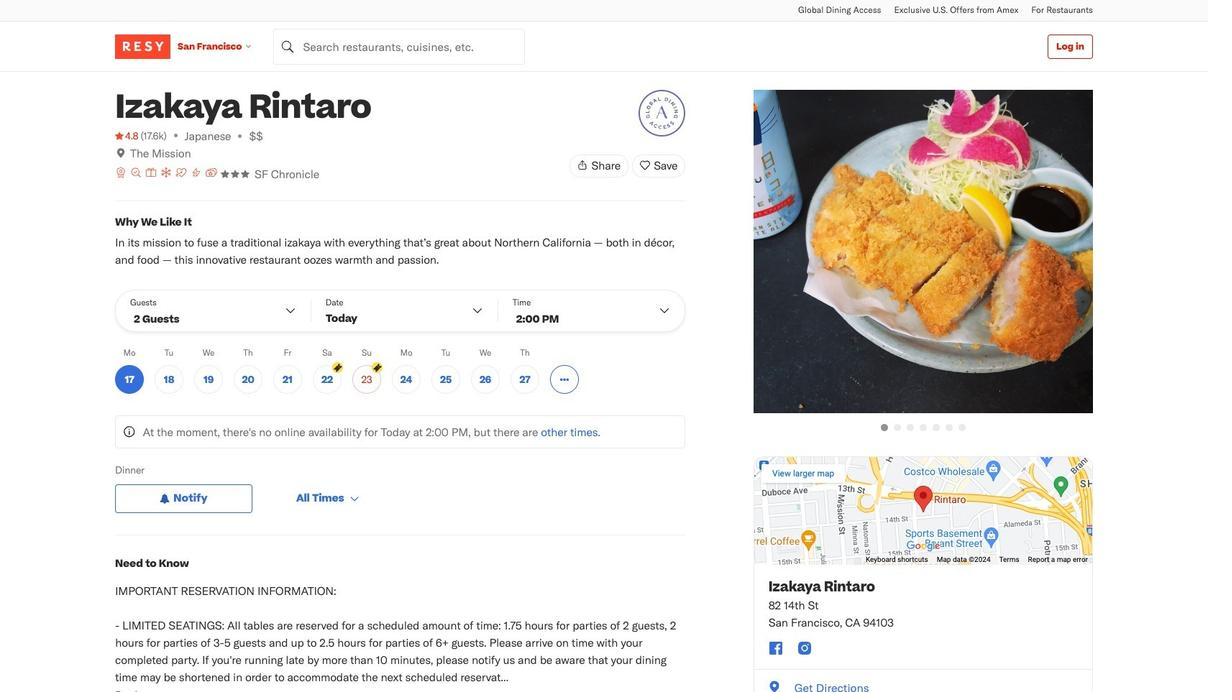 Task type: vqa. For each thing, say whether or not it's contained in the screenshot.
4.6 out of 5 stars image
no



Task type: locate. For each thing, give the bounding box(es) containing it.
june 23, 2024. has event. image
[[372, 362, 383, 373]]

None field
[[274, 28, 525, 64]]



Task type: describe. For each thing, give the bounding box(es) containing it.
Search restaurants, cuisines, etc. text field
[[274, 28, 525, 64]]

3.0 out of 3 stars image
[[221, 170, 251, 178]]

june 22, 2024. has event. image
[[332, 362, 343, 373]]

4.8 out of 5 stars image
[[115, 129, 138, 143]]



